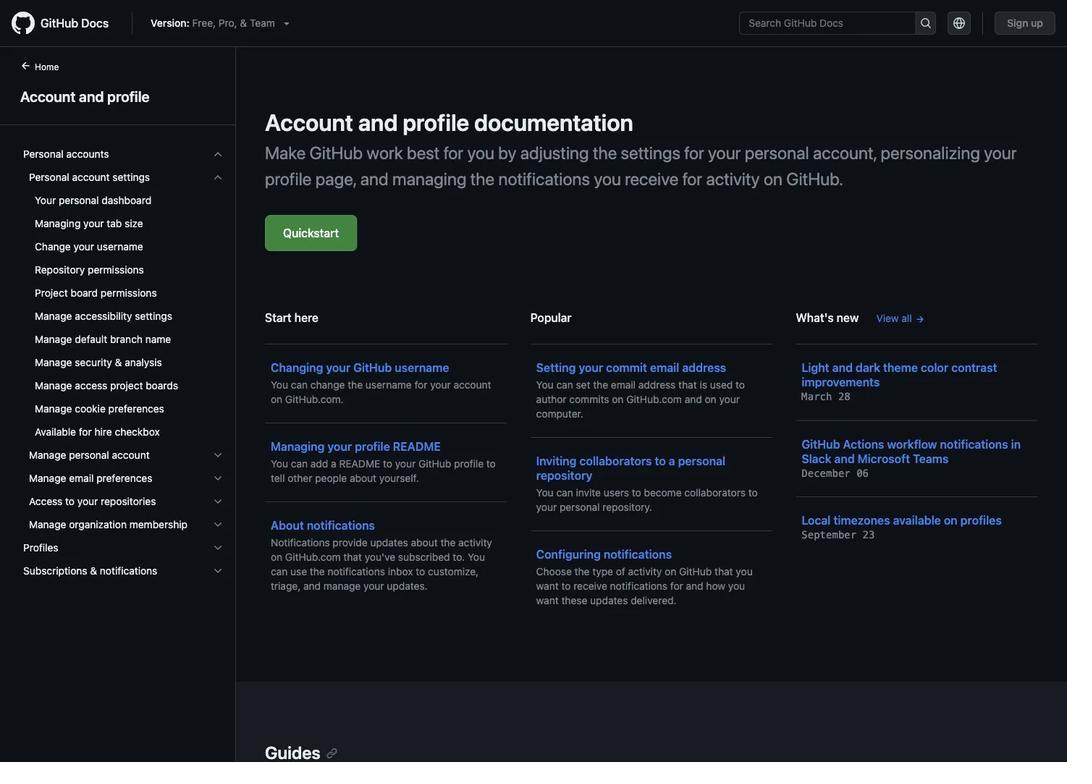 Task type: describe. For each thing, give the bounding box(es) containing it.
0 horizontal spatial collaborators
[[580, 455, 652, 468]]

project
[[110, 380, 143, 392]]

here
[[295, 311, 319, 325]]

invite
[[576, 487, 601, 499]]

github.com inside about notifications notifications provide updates about the activity on github.com that you've subscribed to. you can use the notifications inbox to customize, triage, and manage your updates.
[[285, 552, 341, 564]]

make
[[265, 143, 306, 163]]

profiles
[[961, 514, 1003, 528]]

manage
[[324, 581, 361, 593]]

personal account settings button
[[17, 166, 230, 189]]

0 vertical spatial address
[[683, 361, 727, 375]]

managing for profile
[[271, 440, 325, 454]]

theme
[[884, 361, 919, 375]]

for inside personal account settings element
[[79, 426, 92, 438]]

personal accounts
[[23, 148, 109, 160]]

github.com.
[[285, 394, 344, 406]]

account for account and profile
[[20, 88, 76, 105]]

that inside about notifications notifications provide updates about the activity on github.com that you've subscribed to. you can use the notifications inbox to customize, triage, and manage your updates.
[[344, 552, 362, 564]]

local
[[802, 514, 831, 528]]

to inside 'setting your commit email address you can set the email address that is used to author commits on github.com and on your computer.'
[[736, 379, 745, 391]]

subscribed
[[398, 552, 450, 564]]

manage cookie preferences link
[[17, 398, 230, 421]]

manage accessibility settings link
[[17, 305, 230, 328]]

search image
[[921, 17, 932, 29]]

manage organization membership button
[[17, 514, 230, 537]]

can inside managing your profile readme you can add a readme to your github profile to tell other people about yourself.
[[291, 458, 308, 470]]

notifications inside the github actions workflow notifications in slack and microsoft teams december 06
[[941, 438, 1009, 451]]

documentation
[[475, 109, 634, 136]]

0 vertical spatial email
[[651, 361, 680, 375]]

hire
[[95, 426, 112, 438]]

0 vertical spatial readme
[[393, 440, 441, 454]]

work
[[367, 143, 403, 163]]

notifications up of
[[604, 548, 672, 562]]

personal accounts element containing personal account settings
[[12, 166, 235, 537]]

popular
[[531, 311, 572, 325]]

0 horizontal spatial readme
[[339, 458, 381, 470]]

github inside configuring notifications choose the type of activity on github that you want to receive notifications for and how you want these updates delivered.
[[680, 566, 712, 578]]

to inside access to your repositories dropdown button
[[65, 496, 75, 508]]

personal for personal account settings
[[29, 171, 69, 183]]

that inside 'setting your commit email address you can set the email address that is used to author commits on github.com and on your computer.'
[[679, 379, 697, 391]]

access to your repositories
[[29, 496, 156, 508]]

06
[[857, 468, 869, 480]]

project board permissions link
[[17, 282, 230, 305]]

cookie
[[75, 403, 106, 415]]

manage security & analysis link
[[17, 351, 230, 375]]

contrast
[[952, 361, 998, 375]]

settings for personal account settings
[[113, 171, 150, 183]]

available
[[894, 514, 942, 528]]

settings inside account and profile documentation make github work best for you by adjusting the settings for your personal account, personalizing your profile page, and managing the notifications you receive for activity on github.
[[621, 143, 681, 163]]

manage for manage accessibility settings
[[35, 310, 72, 322]]

personal inside the your personal dashboard link
[[59, 195, 99, 206]]

can inside changing your github username you can change the username for your account on github.com.
[[291, 379, 308, 391]]

available
[[35, 426, 76, 438]]

choose
[[537, 566, 572, 578]]

notifications up 'provide'
[[307, 519, 375, 533]]

local timezones available on profiles september 23
[[802, 514, 1003, 542]]

you inside changing your github username you can change the username for your account on github.com.
[[271, 379, 288, 391]]

the inside 'setting your commit email address you can set the email address that is used to author commits on github.com and on your computer.'
[[594, 379, 609, 391]]

repository.
[[603, 502, 653, 514]]

and inside about notifications notifications provide updates about the activity on github.com that you've subscribed to. you can use the notifications inbox to customize, triage, and manage your updates.
[[304, 581, 321, 593]]

yourself.
[[380, 473, 419, 485]]

repository permissions link
[[17, 259, 230, 282]]

profile for account and profile
[[107, 88, 150, 105]]

managing
[[393, 169, 467, 189]]

repository permissions
[[35, 264, 144, 276]]

1 horizontal spatial email
[[611, 379, 636, 391]]

triangle down image
[[281, 17, 293, 29]]

about inside managing your profile readme you can add a readme to your github profile to tell other people about yourself.
[[350, 473, 377, 485]]

github inside managing your profile readme you can add a readme to your github profile to tell other people about yourself.
[[419, 458, 452, 470]]

the inside changing your github username you can change the username for your account on github.com.
[[348, 379, 363, 391]]

github.com inside 'setting your commit email address you can set the email address that is used to author commits on github.com and on your computer.'
[[627, 394, 682, 406]]

you've
[[365, 552, 396, 564]]

you inside inviting collaborators to a personal repository you can invite users to become collaborators to your personal repository.
[[537, 487, 554, 499]]

setting your commit email address you can set the email address that is used to author commits on github.com and on your computer.
[[537, 361, 745, 420]]

1 vertical spatial username
[[395, 361, 450, 375]]

account and profile documentation make github work best for you by adjusting the settings for your personal account, personalizing your profile page, and managing the notifications you receive for activity on github.
[[265, 109, 1018, 189]]

quickstart
[[283, 226, 339, 240]]

and inside "link"
[[79, 88, 104, 105]]

start
[[265, 311, 292, 325]]

manage default branch name
[[35, 334, 171, 346]]

2 horizontal spatial &
[[240, 17, 247, 29]]

updates inside configuring notifications choose the type of activity on github that you want to receive notifications for and how you want these updates delivered.
[[591, 595, 628, 607]]

project board permissions
[[35, 287, 157, 299]]

inviting collaborators to a personal repository you can invite users to become collaborators to your personal repository.
[[537, 455, 758, 514]]

the right use
[[310, 566, 325, 578]]

december 06 element
[[802, 468, 869, 480]]

on right commits
[[612, 394, 624, 406]]

managing your tab size
[[35, 218, 143, 230]]

september
[[802, 530, 857, 542]]

your inside access to your repositories dropdown button
[[77, 496, 98, 508]]

improvements
[[802, 376, 881, 389]]

repositories
[[101, 496, 156, 508]]

on inside changing your github username you can change the username for your account on github.com.
[[271, 394, 283, 406]]

& inside manage security & analysis link
[[115, 357, 122, 369]]

checkbox
[[115, 426, 160, 438]]

these
[[562, 595, 588, 607]]

manage for manage personal account
[[29, 450, 66, 461]]

workflow
[[888, 438, 938, 451]]

used
[[711, 379, 733, 391]]

the right adjusting
[[593, 143, 617, 163]]

for inside configuring notifications choose the type of activity on github that you want to receive notifications for and how you want these updates delivered.
[[671, 581, 684, 593]]

account inside dropdown button
[[112, 450, 150, 461]]

manage for manage default branch name
[[35, 334, 72, 346]]

personal accounts button
[[17, 143, 230, 166]]

accessibility
[[75, 310, 132, 322]]

tab
[[107, 218, 122, 230]]

pro,
[[219, 17, 237, 29]]

about inside about notifications notifications provide updates about the activity on github.com that you've subscribed to. you can use the notifications inbox to customize, triage, and manage your updates.
[[411, 537, 438, 549]]

analysis
[[125, 357, 162, 369]]

a inside managing your profile readme you can add a readme to your github profile to tell other people about yourself.
[[331, 458, 337, 470]]

on inside about notifications notifications provide updates about the activity on github.com that you've subscribed to. you can use the notifications inbox to customize, triage, and manage your updates.
[[271, 552, 283, 564]]

manage access project boards
[[35, 380, 178, 392]]

manage personal account button
[[17, 444, 230, 467]]

changing
[[271, 361, 323, 375]]

Search GitHub Docs search field
[[741, 12, 916, 34]]

2 vertical spatial username
[[366, 379, 412, 391]]

manage default branch name link
[[17, 328, 230, 351]]

slack
[[802, 452, 832, 466]]

up
[[1032, 17, 1044, 29]]

a inside inviting collaborators to a personal repository you can invite users to become collaborators to your personal repository.
[[669, 455, 676, 468]]

preferences for manage cookie preferences
[[108, 403, 164, 415]]

manage for manage access project boards
[[35, 380, 72, 392]]

managing your profile readme you can add a readme to your github profile to tell other people about yourself.
[[271, 440, 496, 485]]

change
[[311, 379, 345, 391]]

sign up link
[[996, 12, 1056, 35]]

is
[[700, 379, 708, 391]]

activity inside configuring notifications choose the type of activity on github that you want to receive notifications for and how you want these updates delivered.
[[629, 566, 662, 578]]

best
[[407, 143, 440, 163]]

repository
[[537, 469, 593, 483]]

manage for manage security & analysis
[[35, 357, 72, 369]]

provide
[[333, 537, 368, 549]]

personal down invite
[[560, 502, 600, 514]]

inviting
[[537, 455, 577, 468]]

updates inside about notifications notifications provide updates about the activity on github.com that you've subscribed to. you can use the notifications inbox to customize, triage, and manage your updates.
[[371, 537, 408, 549]]

sc 9kayk9 0 image for subscriptions & notifications
[[212, 566, 224, 577]]

commit
[[606, 361, 648, 375]]

customize,
[[428, 566, 479, 578]]

configuring
[[537, 548, 601, 562]]

use
[[291, 566, 307, 578]]

your personal dashboard link
[[17, 189, 230, 212]]

color
[[921, 361, 949, 375]]

december
[[802, 468, 851, 480]]

account,
[[814, 143, 877, 163]]

on down is
[[705, 394, 717, 406]]



Task type: locate. For each thing, give the bounding box(es) containing it.
about
[[350, 473, 377, 485], [411, 537, 438, 549]]

security
[[75, 357, 112, 369]]

0 vertical spatial activity
[[707, 169, 760, 189]]

personal
[[745, 143, 810, 163], [59, 195, 99, 206], [69, 450, 109, 461], [679, 455, 726, 468], [560, 502, 600, 514]]

0 vertical spatial that
[[679, 379, 697, 391]]

1 vertical spatial account
[[454, 379, 492, 391]]

personal up managing your tab size
[[59, 195, 99, 206]]

and up december 06 element
[[835, 452, 855, 466]]

collaborators
[[580, 455, 652, 468], [685, 487, 746, 499]]

sc 9kayk9 0 image for manage personal account
[[212, 450, 224, 461]]

2 horizontal spatial that
[[715, 566, 734, 578]]

preferences
[[108, 403, 164, 415], [97, 473, 152, 485]]

email
[[651, 361, 680, 375], [611, 379, 636, 391], [69, 473, 94, 485]]

profile for managing your profile readme you can add a readme to your github profile to tell other people about yourself.
[[355, 440, 390, 454]]

notifications up manage
[[328, 566, 385, 578]]

2 horizontal spatial email
[[651, 361, 680, 375]]

1 vertical spatial github.com
[[285, 552, 341, 564]]

manage accessibility settings
[[35, 310, 172, 322]]

managing
[[35, 218, 81, 230], [271, 440, 325, 454]]

you up author
[[537, 379, 554, 391]]

can down changing
[[291, 379, 308, 391]]

triage,
[[271, 581, 301, 593]]

for inside changing your github username you can change the username for your account on github.com.
[[415, 379, 428, 391]]

5 sc 9kayk9 0 image from the top
[[212, 496, 224, 508]]

1 horizontal spatial address
[[683, 361, 727, 375]]

2 vertical spatial activity
[[629, 566, 662, 578]]

personal inside dropdown button
[[29, 171, 69, 183]]

2 vertical spatial settings
[[135, 310, 172, 322]]

about up subscribed
[[411, 537, 438, 549]]

& inside subscriptions & notifications dropdown button
[[90, 565, 97, 577]]

sc 9kayk9 0 image inside access to your repositories dropdown button
[[212, 496, 224, 508]]

personal inside manage personal account dropdown button
[[69, 450, 109, 461]]

preferences for manage email preferences
[[97, 473, 152, 485]]

1 vertical spatial settings
[[113, 171, 150, 183]]

the up to.
[[441, 537, 456, 549]]

your
[[709, 143, 741, 163], [985, 143, 1018, 163], [83, 218, 104, 230], [74, 241, 94, 253], [326, 361, 351, 375], [579, 361, 604, 375], [430, 379, 451, 391], [720, 394, 740, 406], [328, 440, 352, 454], [395, 458, 416, 470], [77, 496, 98, 508], [537, 502, 557, 514], [364, 581, 384, 593]]

notifications inside account and profile documentation make github work best for you by adjusting the settings for your personal account, personalizing your profile page, and managing the notifications you receive for activity on github.
[[499, 169, 590, 189]]

1 vertical spatial &
[[115, 357, 122, 369]]

and up the improvements
[[833, 361, 853, 375]]

1 personal account settings element from the top
[[12, 166, 235, 444]]

subscriptions
[[23, 565, 87, 577]]

page,
[[316, 169, 357, 189]]

want
[[537, 581, 559, 593], [537, 595, 559, 607]]

address down commit at top
[[639, 379, 676, 391]]

account up make
[[265, 109, 354, 136]]

you down changing
[[271, 379, 288, 391]]

0 vertical spatial github.com
[[627, 394, 682, 406]]

2 vertical spatial that
[[715, 566, 734, 578]]

can inside about notifications notifications provide updates about the activity on github.com that you've subscribed to. you can use the notifications inbox to customize, triage, and manage your updates.
[[271, 566, 288, 578]]

manage left the access
[[35, 380, 72, 392]]

settings for manage accessibility settings
[[135, 310, 172, 322]]

1 vertical spatial account
[[265, 109, 354, 136]]

0 horizontal spatial a
[[331, 458, 337, 470]]

can
[[291, 379, 308, 391], [557, 379, 574, 391], [291, 458, 308, 470], [557, 487, 574, 499], [271, 566, 288, 578]]

0 vertical spatial account
[[20, 88, 76, 105]]

account inside changing your github username you can change the username for your account on github.com.
[[454, 379, 492, 391]]

notifications down profiles dropdown button
[[100, 565, 157, 577]]

and inside the github actions workflow notifications in slack and microsoft teams december 06
[[835, 452, 855, 466]]

github inside account and profile documentation make github work best for you by adjusting the settings for your personal account, personalizing your profile page, and managing the notifications you receive for activity on github.
[[310, 143, 363, 163]]

0 vertical spatial managing
[[35, 218, 81, 230]]

managing for tab
[[35, 218, 81, 230]]

1 horizontal spatial a
[[669, 455, 676, 468]]

your inside inviting collaborators to a personal repository you can invite users to become collaborators to your personal repository.
[[537, 502, 557, 514]]

account for account and profile documentation make github work best for you by adjusting the settings for your personal account, personalizing your profile page, and managing the notifications you receive for activity on github.
[[265, 109, 354, 136]]

and inside configuring notifications choose the type of activity on github that you want to receive notifications for and how you want these updates delivered.
[[686, 581, 704, 593]]

account
[[20, 88, 76, 105], [265, 109, 354, 136]]

commits
[[570, 394, 610, 406]]

sc 9kayk9 0 image for personal account settings
[[212, 172, 224, 183]]

docs
[[81, 16, 109, 30]]

account down home link on the top of page
[[20, 88, 76, 105]]

6 sc 9kayk9 0 image from the top
[[212, 543, 224, 554]]

0 vertical spatial collaborators
[[580, 455, 652, 468]]

you right to.
[[468, 552, 485, 564]]

email down manage personal account
[[69, 473, 94, 485]]

username
[[97, 241, 143, 253], [395, 361, 450, 375], [366, 379, 412, 391]]

your inside managing your tab size link
[[83, 218, 104, 230]]

0 vertical spatial updates
[[371, 537, 408, 549]]

0 horizontal spatial that
[[344, 552, 362, 564]]

managing up 'add'
[[271, 440, 325, 454]]

0 vertical spatial preferences
[[108, 403, 164, 415]]

that up how
[[715, 566, 734, 578]]

preferences inside manage email preferences dropdown button
[[97, 473, 152, 485]]

your personal dashboard
[[35, 195, 152, 206]]

to
[[736, 379, 745, 391], [655, 455, 666, 468], [383, 458, 393, 470], [487, 458, 496, 470], [632, 487, 642, 499], [749, 487, 758, 499], [65, 496, 75, 508], [416, 566, 425, 578], [562, 581, 571, 593]]

0 vertical spatial about
[[350, 473, 377, 485]]

activity inside account and profile documentation make github work best for you by adjusting the settings for your personal account, personalizing your profile page, and managing the notifications you receive for activity on github.
[[707, 169, 760, 189]]

can left set
[[557, 379, 574, 391]]

sc 9kayk9 0 image
[[212, 519, 224, 531]]

0 horizontal spatial &
[[90, 565, 97, 577]]

author
[[537, 394, 567, 406]]

you down repository at the right bottom of page
[[537, 487, 554, 499]]

name
[[145, 334, 171, 346]]

manage for manage cookie preferences
[[35, 403, 72, 415]]

about notifications notifications provide updates about the activity on github.com that you've subscribed to. you can use the notifications inbox to customize, triage, and manage your updates.
[[271, 519, 493, 593]]

2 personal account settings element from the top
[[12, 189, 235, 444]]

sc 9kayk9 0 image inside personal accounts dropdown button
[[212, 149, 224, 160]]

notifications left in
[[941, 438, 1009, 451]]

activity inside about notifications notifications provide updates about the activity on github.com that you've subscribed to. you can use the notifications inbox to customize, triage, and manage your updates.
[[459, 537, 493, 549]]

sc 9kayk9 0 image for access to your repositories
[[212, 496, 224, 508]]

github docs link
[[12, 12, 120, 35]]

github.
[[787, 169, 844, 189]]

28
[[839, 391, 851, 403]]

boards
[[146, 380, 178, 392]]

personal
[[23, 148, 64, 160], [29, 171, 69, 183]]

notifications up the delivered. on the bottom right of the page
[[610, 581, 668, 593]]

manage up available
[[35, 403, 72, 415]]

on inside configuring notifications choose the type of activity on github that you want to receive notifications for and how you want these updates delivered.
[[665, 566, 677, 578]]

and down use
[[304, 581, 321, 593]]

profile for account and profile documentation make github work best for you by adjusting the settings for your personal account, personalizing your profile page, and managing the notifications you receive for activity on github.
[[403, 109, 470, 136]]

0 vertical spatial username
[[97, 241, 143, 253]]

0 vertical spatial personal
[[23, 148, 64, 160]]

dark
[[856, 361, 881, 375]]

view all
[[877, 313, 913, 325]]

personal up manage email preferences
[[69, 450, 109, 461]]

1 vertical spatial that
[[344, 552, 362, 564]]

1 vertical spatial want
[[537, 595, 559, 607]]

manage down project
[[35, 310, 72, 322]]

sc 9kayk9 0 image for manage email preferences
[[212, 473, 224, 485]]

on left profiles
[[945, 514, 958, 528]]

and up work
[[358, 109, 398, 136]]

you
[[468, 143, 495, 163], [594, 169, 622, 189], [736, 566, 753, 578], [729, 581, 746, 593]]

1 horizontal spatial updates
[[591, 595, 628, 607]]

manage down available
[[29, 450, 66, 461]]

1 horizontal spatial about
[[411, 537, 438, 549]]

account and profile
[[20, 88, 150, 105]]

1 vertical spatial personal
[[29, 171, 69, 183]]

2 horizontal spatial activity
[[707, 169, 760, 189]]

that
[[679, 379, 697, 391], [344, 552, 362, 564], [715, 566, 734, 578]]

sc 9kayk9 0 image for personal accounts
[[212, 149, 224, 160]]

and down work
[[361, 169, 389, 189]]

a right 'add'
[[331, 458, 337, 470]]

accounts
[[66, 148, 109, 160]]

profiles button
[[17, 537, 230, 560]]

1 want from the top
[[537, 581, 559, 593]]

github inside changing your github username you can change the username for your account on github.com.
[[354, 361, 392, 375]]

1 vertical spatial readme
[[339, 458, 381, 470]]

preferences up checkbox
[[108, 403, 164, 415]]

computer.
[[537, 408, 584, 420]]

and left how
[[686, 581, 704, 593]]

actions
[[844, 438, 885, 451]]

you inside 'setting your commit email address you can set the email address that is used to author commits on github.com and on your computer.'
[[537, 379, 554, 391]]

1 vertical spatial email
[[611, 379, 636, 391]]

updates up you've in the bottom of the page
[[371, 537, 408, 549]]

personal account settings element
[[12, 166, 235, 444], [12, 189, 235, 444]]

1 vertical spatial receive
[[574, 581, 608, 593]]

0 vertical spatial &
[[240, 17, 247, 29]]

updates down type
[[591, 595, 628, 607]]

personal accounts element containing personal accounts
[[12, 143, 235, 537]]

sc 9kayk9 0 image for profiles
[[212, 543, 224, 554]]

None search field
[[740, 12, 937, 35]]

change your username link
[[17, 235, 230, 259]]

your inside about notifications notifications provide updates about the activity on github.com that you've subscribed to. you can use the notifications inbox to customize, triage, and manage your updates.
[[364, 581, 384, 593]]

1 horizontal spatial that
[[679, 379, 697, 391]]

sign up
[[1008, 17, 1044, 29]]

address
[[683, 361, 727, 375], [639, 379, 676, 391]]

you inside about notifications notifications provide updates about the activity on github.com that you've subscribed to. you can use the notifications inbox to customize, triage, and manage your updates.
[[468, 552, 485, 564]]

sc 9kayk9 0 image inside manage personal account dropdown button
[[212, 450, 224, 461]]

can inside inviting collaborators to a personal repository you can invite users to become collaborators to your personal repository.
[[557, 487, 574, 499]]

tell
[[271, 473, 285, 485]]

2 sc 9kayk9 0 image from the top
[[212, 172, 224, 183]]

github actions workflow notifications in slack and microsoft teams december 06
[[802, 438, 1022, 480]]

sc 9kayk9 0 image inside subscriptions & notifications dropdown button
[[212, 566, 224, 577]]

0 vertical spatial permissions
[[88, 264, 144, 276]]

about
[[271, 519, 304, 533]]

23
[[863, 530, 876, 542]]

you inside managing your profile readme you can add a readme to your github profile to tell other people about yourself.
[[271, 458, 288, 470]]

receive inside account and profile documentation make github work best for you by adjusting the settings for your personal account, personalizing your profile page, and managing the notifications you receive for activity on github.
[[625, 169, 679, 189]]

sc 9kayk9 0 image inside personal account settings dropdown button
[[212, 172, 224, 183]]

readme up the yourself. at the left bottom
[[393, 440, 441, 454]]

to inside about notifications notifications provide updates about the activity on github.com that you've subscribed to. you can use the notifications inbox to customize, triage, and manage your updates.
[[416, 566, 425, 578]]

0 horizontal spatial email
[[69, 473, 94, 485]]

1 personal accounts element from the top
[[12, 143, 235, 537]]

manage email preferences
[[29, 473, 152, 485]]

what's
[[796, 311, 834, 325]]

preferences inside manage cookie preferences link
[[108, 403, 164, 415]]

manage for manage organization membership
[[29, 519, 66, 531]]

can up other
[[291, 458, 308, 470]]

account inside account and profile documentation make github work best for you by adjusting the settings for your personal account, personalizing your profile page, and managing the notifications you receive for activity on github.
[[265, 109, 354, 136]]

personal left accounts
[[23, 148, 64, 160]]

can inside 'setting your commit email address you can set the email address that is used to author commits on github.com and on your computer.'
[[557, 379, 574, 391]]

select language: current language is english image
[[954, 17, 966, 29]]

a up become
[[669, 455, 676, 468]]

1 horizontal spatial receive
[[625, 169, 679, 189]]

& down profiles dropdown button
[[90, 565, 97, 577]]

profiles
[[23, 542, 58, 554]]

preferences down manage personal account dropdown button
[[97, 473, 152, 485]]

1 horizontal spatial &
[[115, 357, 122, 369]]

receive inside configuring notifications choose the type of activity on github that you want to receive notifications for and how you want these updates delivered.
[[574, 581, 608, 593]]

free,
[[192, 17, 216, 29]]

access to your repositories button
[[17, 490, 230, 514]]

on down changing
[[271, 394, 283, 406]]

1 horizontal spatial activity
[[629, 566, 662, 578]]

collaborators right become
[[685, 487, 746, 499]]

access
[[29, 496, 63, 508]]

1 horizontal spatial github.com
[[627, 394, 682, 406]]

4 sc 9kayk9 0 image from the top
[[212, 473, 224, 485]]

home link
[[14, 60, 82, 75]]

manage security & analysis
[[35, 357, 162, 369]]

adjusting
[[521, 143, 589, 163]]

sc 9kayk9 0 image
[[212, 149, 224, 160], [212, 172, 224, 183], [212, 450, 224, 461], [212, 473, 224, 485], [212, 496, 224, 508], [212, 543, 224, 554], [212, 566, 224, 577]]

notifications inside dropdown button
[[100, 565, 157, 577]]

the right change
[[348, 379, 363, 391]]

that inside configuring notifications choose the type of activity on github that you want to receive notifications for and how you want these updates delivered.
[[715, 566, 734, 578]]

that left is
[[679, 379, 697, 391]]

manage
[[35, 310, 72, 322], [35, 334, 72, 346], [35, 357, 72, 369], [35, 380, 72, 392], [35, 403, 72, 415], [29, 450, 66, 461], [29, 473, 66, 485], [29, 519, 66, 531]]

can down repository at the right bottom of page
[[557, 487, 574, 499]]

to inside configuring notifications choose the type of activity on github that you want to receive notifications for and how you want these updates delivered.
[[562, 581, 571, 593]]

the inside configuring notifications choose the type of activity on github that you want to receive notifications for and how you want these updates delivered.
[[575, 566, 590, 578]]

1 vertical spatial updates
[[591, 595, 628, 607]]

1 vertical spatial activity
[[459, 537, 493, 549]]

and down is
[[685, 394, 703, 406]]

1 vertical spatial address
[[639, 379, 676, 391]]

account inside dropdown button
[[72, 171, 110, 183]]

email right commit at top
[[651, 361, 680, 375]]

1 vertical spatial managing
[[271, 440, 325, 454]]

teams
[[914, 452, 949, 466]]

on inside account and profile documentation make github work best for you by adjusting the settings for your personal account, personalizing your profile page, and managing the notifications you receive for activity on github.
[[764, 169, 783, 189]]

github.com down notifications
[[285, 552, 341, 564]]

github.com down commit at top
[[627, 394, 682, 406]]

can up triage,
[[271, 566, 288, 578]]

email down commit at top
[[611, 379, 636, 391]]

account and profile element
[[0, 59, 236, 761]]

start here
[[265, 311, 319, 325]]

0 horizontal spatial github.com
[[285, 552, 341, 564]]

that down 'provide'
[[344, 552, 362, 564]]

2 vertical spatial email
[[69, 473, 94, 485]]

managing inside managing your profile readme you can add a readme to your github profile to tell other people about yourself.
[[271, 440, 325, 454]]

managing up change
[[35, 218, 81, 230]]

0 vertical spatial receive
[[625, 169, 679, 189]]

personal up become
[[679, 455, 726, 468]]

0 vertical spatial want
[[537, 581, 559, 593]]

account inside "link"
[[20, 88, 76, 105]]

available for hire checkbox link
[[17, 421, 230, 444]]

7 sc 9kayk9 0 image from the top
[[212, 566, 224, 577]]

manage left default
[[35, 334, 72, 346]]

set
[[576, 379, 591, 391]]

personal for personal accounts
[[23, 148, 64, 160]]

0 horizontal spatial account
[[72, 171, 110, 183]]

collaborators up 'users'
[[580, 455, 652, 468]]

your inside the change your username 'link'
[[74, 241, 94, 253]]

0 horizontal spatial managing
[[35, 218, 81, 230]]

permissions down the change your username 'link'
[[88, 264, 144, 276]]

3 sc 9kayk9 0 image from the top
[[212, 450, 224, 461]]

and inside light and dark theme color contrast improvements march 28
[[833, 361, 853, 375]]

1 vertical spatial preferences
[[97, 473, 152, 485]]

receive
[[625, 169, 679, 189], [574, 581, 608, 593]]

board
[[71, 287, 98, 299]]

1 horizontal spatial readme
[[393, 440, 441, 454]]

of
[[616, 566, 626, 578]]

on up the delivered. on the bottom right of the page
[[665, 566, 677, 578]]

personal account settings element containing your personal dashboard
[[12, 189, 235, 444]]

branch
[[110, 334, 143, 346]]

personal account settings element containing personal account settings
[[12, 166, 235, 444]]

github inside the github actions workflow notifications in slack and microsoft teams december 06
[[802, 438, 841, 451]]

1 vertical spatial permissions
[[101, 287, 157, 299]]

2 vertical spatial account
[[112, 450, 150, 461]]

username inside 'link'
[[97, 241, 143, 253]]

readme up people at the left bottom of page
[[339, 458, 381, 470]]

address up is
[[683, 361, 727, 375]]

personal up github.
[[745, 143, 810, 163]]

the left type
[[575, 566, 590, 578]]

github
[[41, 16, 78, 30], [310, 143, 363, 163], [354, 361, 392, 375], [802, 438, 841, 451], [419, 458, 452, 470], [680, 566, 712, 578]]

personal inside dropdown button
[[23, 148, 64, 160]]

0 horizontal spatial receive
[[574, 581, 608, 593]]

profile inside "link"
[[107, 88, 150, 105]]

change
[[35, 241, 71, 253]]

2 horizontal spatial account
[[454, 379, 492, 391]]

0 horizontal spatial updates
[[371, 537, 408, 549]]

account and profile link
[[17, 85, 218, 107]]

1 vertical spatial collaborators
[[685, 487, 746, 499]]

personal inside account and profile documentation make github work best for you by adjusting the settings for your personal account, personalizing your profile page, and managing the notifications you receive for activity on github.
[[745, 143, 810, 163]]

and inside 'setting your commit email address you can set the email address that is used to author commits on github.com and on your computer.'
[[685, 394, 703, 406]]

1 vertical spatial about
[[411, 537, 438, 549]]

2 want from the top
[[537, 595, 559, 607]]

2 personal accounts element from the top
[[12, 166, 235, 537]]

membership
[[130, 519, 188, 531]]

& right pro,
[[240, 17, 247, 29]]

size
[[125, 218, 143, 230]]

0 vertical spatial account
[[72, 171, 110, 183]]

1 horizontal spatial account
[[265, 109, 354, 136]]

1 horizontal spatial collaborators
[[685, 487, 746, 499]]

the right managing
[[471, 169, 495, 189]]

on down notifications
[[271, 552, 283, 564]]

settings inside dropdown button
[[113, 171, 150, 183]]

personal up your
[[29, 171, 69, 183]]

light and dark theme color contrast improvements march 28
[[802, 361, 998, 403]]

want down choose
[[537, 581, 559, 593]]

0 horizontal spatial address
[[639, 379, 676, 391]]

manage for manage email preferences
[[29, 473, 66, 485]]

manage up access
[[29, 473, 66, 485]]

march 28 element
[[802, 391, 851, 403]]

github docs
[[41, 16, 109, 30]]

1 horizontal spatial account
[[112, 450, 150, 461]]

in
[[1012, 438, 1022, 451]]

manage access project boards link
[[17, 375, 230, 398]]

sc 9kayk9 0 image inside profiles dropdown button
[[212, 543, 224, 554]]

manage left security
[[35, 357, 72, 369]]

personal accounts element
[[12, 143, 235, 537], [12, 166, 235, 537]]

on left github.
[[764, 169, 783, 189]]

0 horizontal spatial about
[[350, 473, 377, 485]]

notifications down adjusting
[[499, 169, 590, 189]]

the right set
[[594, 379, 609, 391]]

managing inside account and profile "element"
[[35, 218, 81, 230]]

0 horizontal spatial account
[[20, 88, 76, 105]]

september 23 element
[[802, 530, 876, 542]]

and
[[79, 88, 104, 105], [358, 109, 398, 136], [361, 169, 389, 189], [833, 361, 853, 375], [685, 394, 703, 406], [835, 452, 855, 466], [304, 581, 321, 593], [686, 581, 704, 593]]

0 vertical spatial settings
[[621, 143, 681, 163]]

sc 9kayk9 0 image inside manage email preferences dropdown button
[[212, 473, 224, 485]]

1 sc 9kayk9 0 image from the top
[[212, 149, 224, 160]]

how
[[707, 581, 726, 593]]

view
[[877, 313, 899, 325]]

1 horizontal spatial managing
[[271, 440, 325, 454]]

email inside dropdown button
[[69, 473, 94, 485]]

manage down access
[[29, 519, 66, 531]]

and down home link on the top of page
[[79, 88, 104, 105]]

want left these in the right bottom of the page
[[537, 595, 559, 607]]

you up tell
[[271, 458, 288, 470]]

permissions down repository permissions link at the left
[[101, 287, 157, 299]]

about right people at the left bottom of page
[[350, 473, 377, 485]]

available for hire checkbox
[[35, 426, 160, 438]]

2 vertical spatial &
[[90, 565, 97, 577]]

on inside local timezones available on profiles september 23
[[945, 514, 958, 528]]

& down manage default branch name link
[[115, 357, 122, 369]]

0 horizontal spatial activity
[[459, 537, 493, 549]]



Task type: vqa. For each thing, say whether or not it's contained in the screenshot.
the not
no



